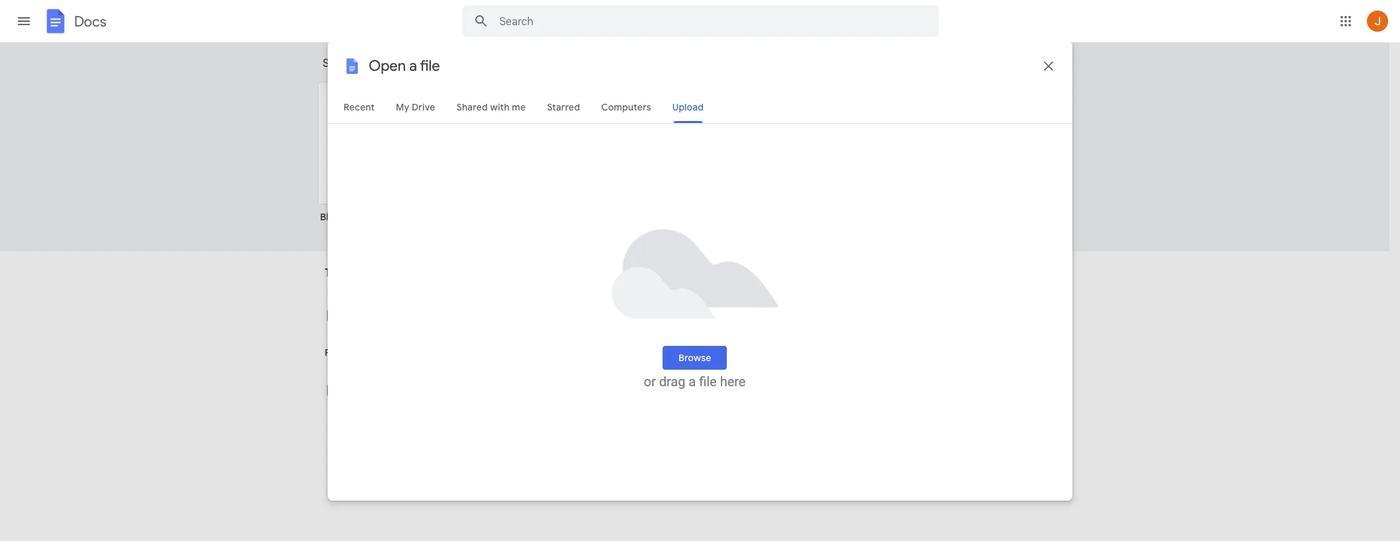 Task type: describe. For each thing, give the bounding box(es) containing it.
document
[[380, 57, 429, 70]]

availability google docs element
[[359, 384, 699, 397]]

4 option from the left
[[857, 82, 954, 236]]

owned by me element
[[707, 309, 821, 322]]

3 option from the left
[[749, 82, 846, 236]]

docs link
[[42, 8, 106, 37]]

1 option from the left
[[425, 82, 522, 236]]

7
[[365, 347, 370, 359]]

search image
[[468, 8, 494, 34]]

previous
[[325, 347, 362, 359]]

main menu image
[[16, 13, 32, 29]]

start a new document heading
[[323, 42, 911, 85]]

anna medina
[[707, 385, 762, 396]]

previous 7 days
[[325, 347, 393, 359]]



Task type: locate. For each thing, give the bounding box(es) containing it.
today heading
[[314, 252, 668, 294]]

me option
[[310, 299, 1063, 542]]

blank
[[320, 211, 344, 223]]

brochure google docs element
[[359, 309, 699, 322]]

0 horizontal spatial me
[[707, 310, 720, 321]]

blank option
[[318, 82, 414, 232]]

medina
[[731, 385, 762, 396]]

Search bar text field
[[500, 15, 906, 28]]

owned by anna medina element
[[707, 384, 821, 397]]

docs
[[74, 12, 106, 30]]

opened
[[763, 273, 796, 285]]

coral option
[[641, 82, 738, 236]]

anna
[[707, 385, 728, 396]]

days
[[372, 347, 393, 359]]

me inside "element"
[[707, 310, 720, 321]]

a
[[349, 57, 355, 70]]

blank list box
[[318, 79, 1079, 252]]

last
[[742, 273, 761, 285]]

last opened by me
[[742, 273, 825, 285]]

1 horizontal spatial me
[[812, 273, 825, 285]]

anna medina option
[[310, 374, 1063, 542]]

by
[[799, 273, 809, 285]]

0 vertical spatial me
[[812, 273, 825, 285]]

me
[[812, 273, 825, 285], [707, 310, 720, 321]]

option
[[425, 82, 522, 236], [533, 82, 630, 236], [749, 82, 846, 236], [857, 82, 954, 236], [965, 82, 1062, 236]]

2 today from the top
[[325, 272, 351, 284]]

today
[[325, 267, 355, 280], [325, 272, 351, 284]]

5 option from the left
[[965, 82, 1062, 236]]

start
[[323, 57, 346, 70]]

None search field
[[462, 5, 939, 37]]

start a new document
[[323, 57, 429, 70]]

new
[[358, 57, 377, 70]]

2 option from the left
[[533, 82, 630, 236]]

1 vertical spatial me
[[707, 310, 720, 321]]

1 today from the top
[[325, 267, 355, 280]]

today inside today heading
[[325, 267, 355, 280]]

coral
[[644, 224, 665, 234]]



Task type: vqa. For each thing, say whether or not it's contained in the screenshot.
Page setup
no



